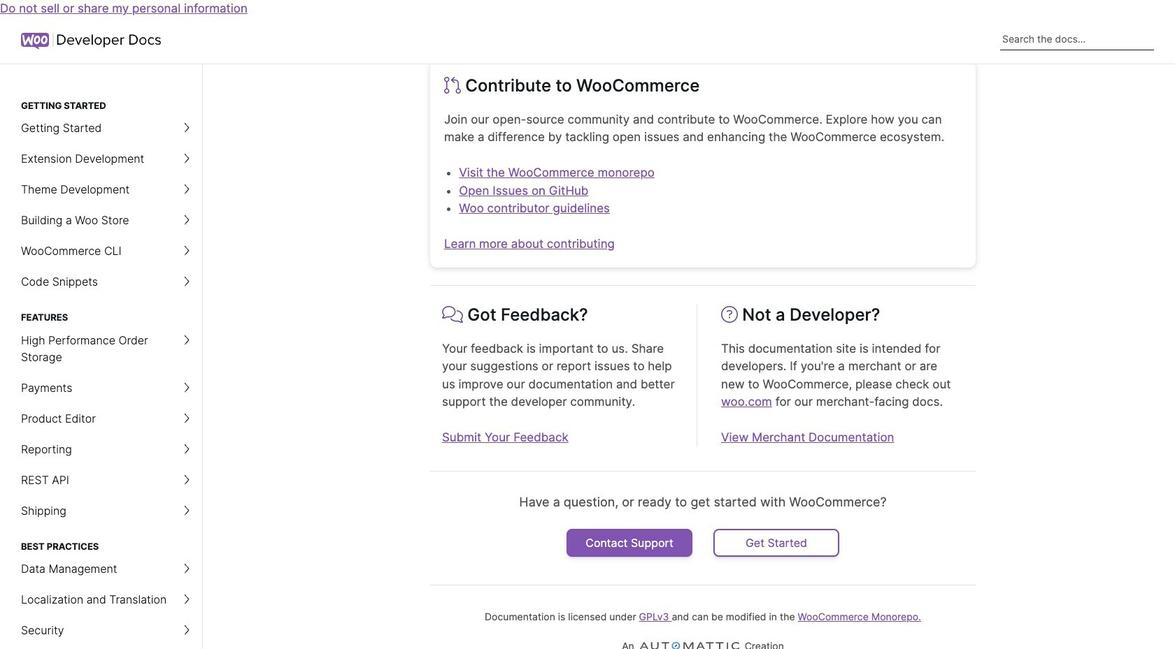 Task type: locate. For each thing, give the bounding box(es) containing it.
search search field
[[1000, 28, 1154, 50]]

None search field
[[1000, 28, 1154, 50]]

light image
[[444, 77, 461, 93], [442, 306, 463, 323], [721, 306, 738, 323]]



Task type: vqa. For each thing, say whether or not it's contained in the screenshot.
WooCommerce Endpoints
no



